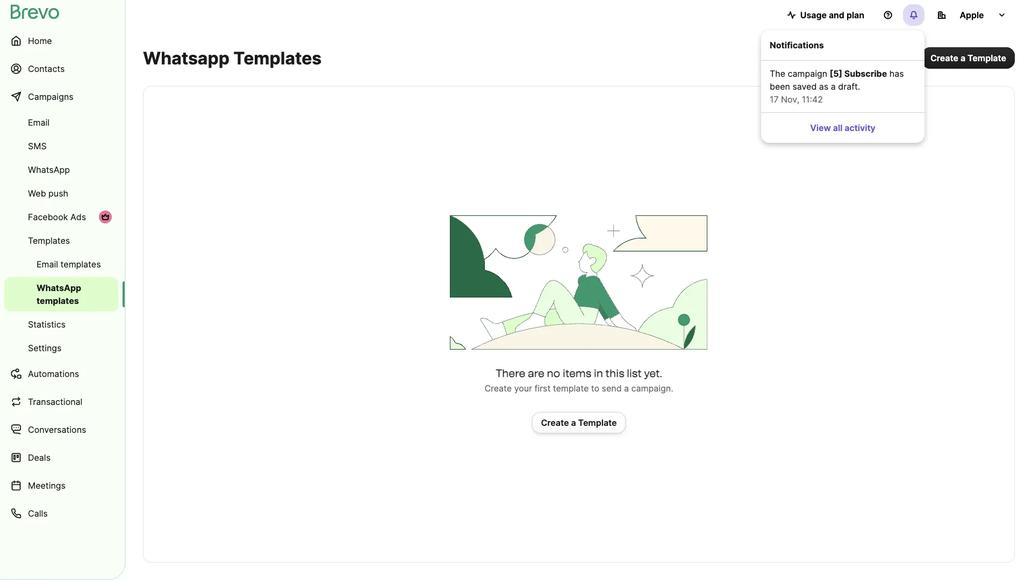 Task type: describe. For each thing, give the bounding box(es) containing it.
web push link
[[4, 183, 118, 204]]

items
[[563, 367, 592, 380]]

email for email
[[28, 117, 50, 128]]

home link
[[4, 28, 118, 54]]

apple button
[[929, 4, 1015, 26]]

there are no items in this list yet. create your first template to send a campaign.
[[485, 367, 674, 394]]

0 vertical spatial template
[[968, 53, 1007, 63]]

plan
[[847, 10, 865, 20]]

automations
[[28, 369, 79, 379]]

your
[[514, 383, 532, 394]]

2 vertical spatial create
[[541, 418, 569, 428]]

apple
[[960, 10, 984, 20]]

a down apple button
[[961, 53, 966, 63]]

email for email templates
[[37, 259, 58, 270]]

calls
[[28, 509, 48, 519]]

templates link
[[4, 230, 118, 252]]

conversations
[[28, 425, 86, 435]]

to
[[591, 383, 600, 394]]

yet.
[[644, 367, 663, 380]]

campaigns link
[[4, 84, 118, 110]]

facebook
[[28, 212, 68, 222]]

usage and plan button
[[779, 4, 873, 26]]

has
[[890, 68, 904, 79]]

settings link
[[4, 338, 118, 359]]

a inside 'has been saved as a draft. 17 nov, 11:42'
[[831, 81, 836, 92]]

and
[[829, 10, 845, 20]]

a down template
[[571, 418, 576, 428]]

conversations link
[[4, 417, 118, 443]]

this
[[606, 367, 625, 380]]

whatsapp link
[[4, 159, 118, 181]]

1 horizontal spatial templates
[[234, 48, 322, 68]]

web push
[[28, 188, 68, 199]]

contacts
[[28, 63, 65, 74]]

statistics link
[[4, 314, 118, 336]]

nov,
[[781, 94, 800, 105]]

sms link
[[4, 136, 118, 157]]

the campaign [5] subscribe
[[770, 68, 888, 79]]

campaign
[[788, 68, 828, 79]]

as
[[819, 81, 829, 92]]

whatsapp for whatsapp
[[28, 165, 70, 175]]

saved
[[793, 81, 817, 92]]

home
[[28, 35, 52, 46]]

usage
[[801, 10, 827, 20]]

17
[[770, 94, 779, 105]]

template
[[553, 383, 589, 394]]

deals
[[28, 453, 51, 463]]

web
[[28, 188, 46, 199]]

campaign.
[[632, 383, 674, 394]]

send
[[602, 383, 622, 394]]

are
[[528, 367, 545, 380]]

no
[[547, 367, 561, 380]]

facebook ads
[[28, 212, 86, 222]]

1 horizontal spatial create a template
[[931, 53, 1007, 63]]

email templates
[[37, 259, 101, 270]]

0 vertical spatial create a template button
[[922, 47, 1015, 69]]

[5]
[[830, 68, 843, 79]]



Task type: locate. For each thing, give the bounding box(es) containing it.
email
[[28, 117, 50, 128], [37, 259, 58, 270]]

1 vertical spatial templates
[[28, 236, 70, 246]]

calls link
[[4, 501, 118, 527]]

templates up statistics link
[[37, 296, 79, 306]]

a right send
[[624, 383, 629, 394]]

create down first
[[541, 418, 569, 428]]

create a template down template
[[541, 418, 617, 428]]

contacts link
[[4, 56, 118, 82]]

in
[[594, 367, 603, 380]]

create down apple button
[[931, 53, 959, 63]]

create a template
[[931, 53, 1007, 63], [541, 418, 617, 428]]

whatsapp
[[28, 165, 70, 175], [37, 283, 81, 293]]

email link
[[4, 112, 118, 133]]

activity
[[845, 123, 876, 133]]

facebook ads link
[[4, 207, 118, 228]]

0 horizontal spatial template
[[578, 418, 617, 428]]

meetings link
[[4, 473, 118, 499]]

whatsapp down email templates link
[[37, 283, 81, 293]]

1 horizontal spatial create
[[541, 418, 569, 428]]

transactional
[[28, 397, 82, 407]]

email inside email link
[[28, 117, 50, 128]]

1 vertical spatial email
[[37, 259, 58, 270]]

view
[[811, 123, 831, 133]]

a inside 'there are no items in this list yet. create your first template to send a campaign.'
[[624, 383, 629, 394]]

1 vertical spatial create
[[485, 383, 512, 394]]

whatsapp
[[143, 48, 230, 68]]

view all activity link
[[766, 117, 921, 139]]

templates inside whatsapp templates
[[37, 296, 79, 306]]

1 horizontal spatial template
[[968, 53, 1007, 63]]

whatsapp templates
[[143, 48, 322, 68]]

1 vertical spatial create a template
[[541, 418, 617, 428]]

meetings
[[28, 481, 66, 491]]

template
[[968, 53, 1007, 63], [578, 418, 617, 428]]

0 horizontal spatial create a template button
[[532, 412, 626, 434]]

subscribe
[[845, 68, 888, 79]]

first
[[535, 383, 551, 394]]

0 vertical spatial create a template
[[931, 53, 1007, 63]]

email down templates "link"
[[37, 259, 58, 270]]

1 vertical spatial templates
[[37, 296, 79, 306]]

there
[[496, 367, 526, 380]]

left___rvooi image
[[101, 213, 110, 222]]

0 horizontal spatial create
[[485, 383, 512, 394]]

whatsapp up web push
[[28, 165, 70, 175]]

automations link
[[4, 361, 118, 387]]

deals link
[[4, 445, 118, 471]]

template down to
[[578, 418, 617, 428]]

1 vertical spatial whatsapp
[[37, 283, 81, 293]]

templates
[[61, 259, 101, 270], [37, 296, 79, 306]]

ads
[[70, 212, 86, 222]]

list
[[627, 367, 642, 380]]

campaigns
[[28, 91, 73, 102]]

the
[[770, 68, 786, 79]]

0 vertical spatial whatsapp
[[28, 165, 70, 175]]

whatsapp templates
[[37, 283, 81, 306]]

templates down templates "link"
[[61, 259, 101, 270]]

create a template button down apple button
[[922, 47, 1015, 69]]

whatsapp templates link
[[4, 277, 118, 312]]

2 horizontal spatial create
[[931, 53, 959, 63]]

0 horizontal spatial templates
[[28, 236, 70, 246]]

view all activity
[[811, 123, 876, 133]]

template down apple button
[[968, 53, 1007, 63]]

0 vertical spatial templates
[[234, 48, 322, 68]]

notifications
[[770, 40, 824, 50]]

1 vertical spatial create a template button
[[532, 412, 626, 434]]

11:42
[[802, 94, 823, 105]]

push
[[48, 188, 68, 199]]

create down "there"
[[485, 383, 512, 394]]

all
[[833, 123, 843, 133]]

create a template button
[[922, 47, 1015, 69], [532, 412, 626, 434]]

been
[[770, 81, 791, 92]]

usage and plan
[[801, 10, 865, 20]]

create a template button down template
[[532, 412, 626, 434]]

1 horizontal spatial create a template button
[[922, 47, 1015, 69]]

create
[[931, 53, 959, 63], [485, 383, 512, 394], [541, 418, 569, 428]]

0 vertical spatial email
[[28, 117, 50, 128]]

statistics
[[28, 319, 66, 330]]

1 vertical spatial template
[[578, 418, 617, 428]]

settings
[[28, 343, 62, 354]]

transactional link
[[4, 389, 118, 415]]

a
[[961, 53, 966, 63], [831, 81, 836, 92], [624, 383, 629, 394], [571, 418, 576, 428]]

email inside email templates link
[[37, 259, 58, 270]]

draft.
[[839, 81, 861, 92]]

templates
[[234, 48, 322, 68], [28, 236, 70, 246]]

sms
[[28, 141, 47, 151]]

email templates link
[[4, 254, 118, 275]]

create a template down apple button
[[931, 53, 1007, 63]]

0 horizontal spatial create a template
[[541, 418, 617, 428]]

email up sms
[[28, 117, 50, 128]]

templates inside templates "link"
[[28, 236, 70, 246]]

0 vertical spatial create
[[931, 53, 959, 63]]

templates for whatsapp templates
[[37, 296, 79, 306]]

create inside 'there are no items in this list yet. create your first template to send a campaign.'
[[485, 383, 512, 394]]

templates for email templates
[[61, 259, 101, 270]]

whatsapp for whatsapp templates
[[37, 283, 81, 293]]

a right as
[[831, 81, 836, 92]]

0 vertical spatial templates
[[61, 259, 101, 270]]

has been saved as a draft. 17 nov, 11:42
[[770, 68, 904, 105]]



Task type: vqa. For each thing, say whether or not it's contained in the screenshot.
the whether within the the Send a message based on whether contact opens or clicks on transactional emails.
no



